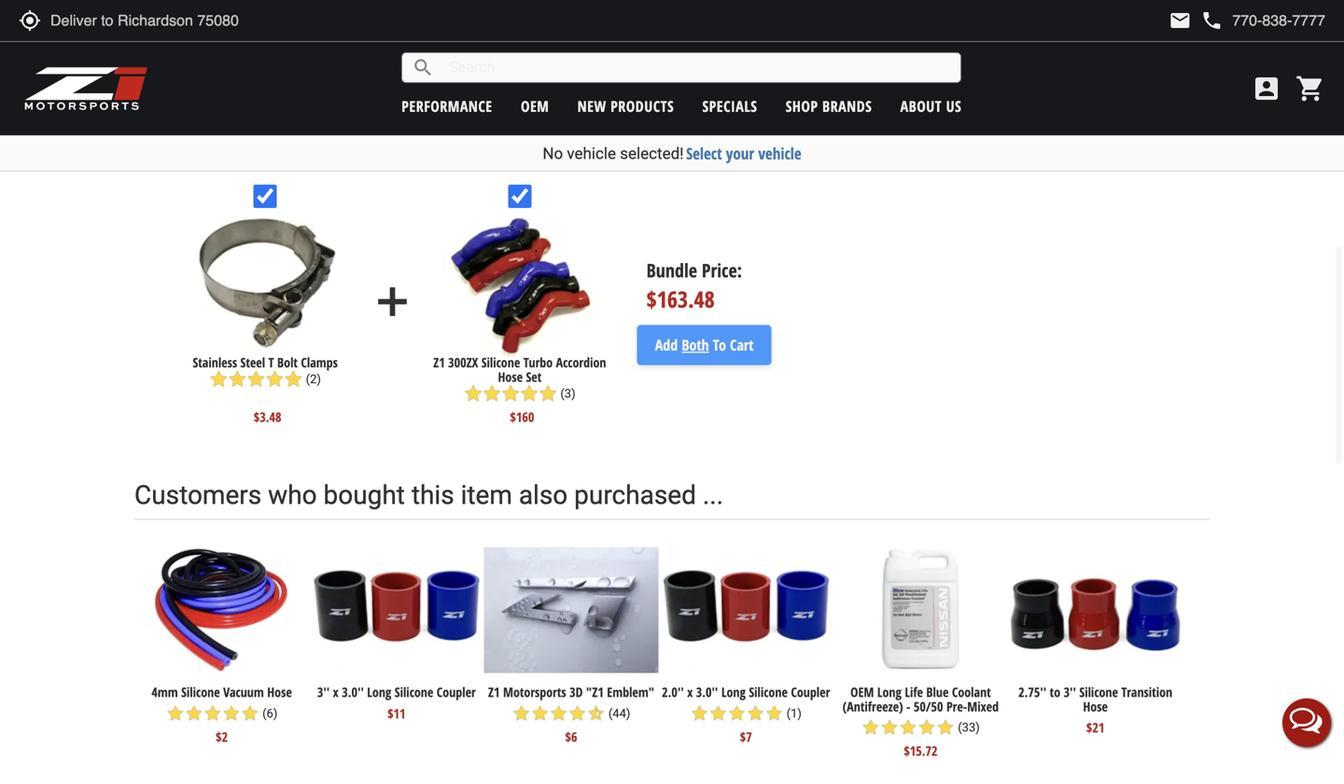 Task type: describe. For each thing, give the bounding box(es) containing it.
select your vehicle link
[[686, 143, 802, 164]]

no vehicle selected! select your vehicle
[[543, 143, 802, 164]]

who
[[268, 480, 317, 511]]

mail phone
[[1169, 9, 1223, 32]]

Search search field
[[434, 53, 961, 82]]

"z1
[[586, 684, 604, 702]]

$15.72
[[904, 743, 938, 761]]

brands
[[823, 96, 872, 116]]

phone link
[[1201, 9, 1326, 32]]

about us
[[901, 96, 962, 116]]

shopping_cart
[[1296, 74, 1326, 104]]

(6)
[[262, 707, 278, 721]]

shopping_cart link
[[1291, 74, 1326, 104]]

about
[[901, 96, 942, 116]]

shop brands link
[[786, 96, 872, 116]]

oem link
[[521, 96, 549, 116]]

silicone inside the 3'' x 3.0'' long silicone coupler $11
[[395, 684, 434, 702]]

add both to cart
[[655, 335, 754, 355]]

3d
[[570, 684, 583, 702]]

bought
[[324, 480, 405, 511]]

bundle
[[647, 258, 697, 283]]

transition
[[1122, 684, 1173, 702]]

oem for oem
[[521, 96, 549, 116]]

(33)
[[958, 721, 980, 735]]

add
[[655, 335, 678, 355]]

products
[[611, 96, 674, 116]]

to
[[1050, 684, 1061, 702]]

x for $11
[[333, 684, 339, 702]]

$21
[[1087, 720, 1105, 737]]

z1 for hose
[[433, 354, 445, 372]]

silicone inside z1 300zx silicone turbo accordion hose set star star star star star (3) $160
[[481, 354, 520, 372]]

silicone inside 2.75'' to 3'' silicone transition hose $21
[[1080, 684, 1118, 702]]

z1 motorsports 3d "z1 emblem" star star star star star_half (44) $6
[[488, 684, 654, 746]]

$3.48
[[254, 408, 281, 426]]

your
[[726, 143, 754, 164]]

(3)
[[560, 387, 576, 401]]

both
[[682, 335, 709, 355]]

pre-
[[947, 698, 967, 716]]

coupler for star
[[791, 684, 830, 702]]

phone
[[1201, 9, 1223, 32]]

us
[[946, 96, 962, 116]]

set
[[526, 368, 542, 386]]

300zx
[[448, 354, 478, 372]]

4mm silicone vacuum hose star star star star star (6) $2
[[152, 684, 292, 746]]

(2)
[[306, 373, 321, 387]]

$2
[[216, 728, 228, 746]]

selected!
[[620, 144, 684, 163]]

purchased
[[574, 480, 696, 511]]

also
[[519, 480, 568, 511]]

2.75'' to 3'' silicone transition hose $21
[[1019, 684, 1173, 737]]

range
[[629, 22, 672, 40]]

hose inside the 4mm silicone vacuum hose star star star star star (6) $2
[[267, 684, 292, 702]]

no
[[543, 144, 563, 163]]

new products
[[578, 96, 674, 116]]

account_box link
[[1247, 74, 1287, 104]]

shop brands
[[786, 96, 872, 116]]

item
[[461, 480, 512, 511]]

oem long life blue coolant (antifreeze) - 50/50 pre-mixed star star star star star (33) $15.72
[[843, 684, 999, 761]]

specials
[[703, 96, 758, 116]]

silicone inside the 4mm silicone vacuum hose star star star star star (6) $2
[[181, 684, 220, 702]]

3'' inside the 3'' x 3.0'' long silicone coupler $11
[[317, 684, 330, 702]]

motorsports
[[503, 684, 566, 702]]

z1 for star
[[488, 684, 500, 702]]

oem for oem long life blue coolant (antifreeze) - 50/50 pre-mixed star star star star star (33) $15.72
[[851, 684, 874, 702]]

frequently bought together
[[134, 114, 455, 145]]

silicone inside 2.0'' x 3.0'' long silicone coupler star star star star star (1) $7
[[749, 684, 788, 702]]



Task type: locate. For each thing, give the bounding box(es) containing it.
3'' inside 2.75'' to 3'' silicone transition hose $21
[[1064, 684, 1076, 702]]

z1 300zx silicone turbo accordion hose set star star star star star (3) $160
[[433, 354, 606, 426]]

performance
[[402, 96, 493, 116]]

0 horizontal spatial oem
[[521, 96, 549, 116]]

bundle price: $163.48
[[647, 258, 742, 315]]

star_half
[[587, 705, 606, 723]]

x inside 2.0'' x 3.0'' long silicone coupler star star star star star (1) $7
[[687, 684, 693, 702]]

2 coupler from the left
[[791, 684, 830, 702]]

1 3.0'' from the left
[[342, 684, 364, 702]]

(1)
[[787, 707, 802, 721]]

-
[[907, 698, 911, 716]]

mail
[[1169, 9, 1192, 32]]

1 vertical spatial z1
[[488, 684, 500, 702]]

new products link
[[578, 96, 674, 116]]

0 horizontal spatial vehicle
[[567, 144, 616, 163]]

mixed
[[967, 698, 999, 716]]

long up $7
[[722, 684, 746, 702]]

frequently
[[134, 114, 256, 145]]

x inside the 3'' x 3.0'' long silicone coupler $11
[[333, 684, 339, 702]]

hose inside 2.75'' to 3'' silicone transition hose $21
[[1083, 698, 1108, 716]]

0 horizontal spatial coupler
[[437, 684, 476, 702]]

coupler inside the 3'' x 3.0'' long silicone coupler $11
[[437, 684, 476, 702]]

accordion
[[556, 354, 606, 372]]

coupler for $11
[[437, 684, 476, 702]]

about us link
[[901, 96, 962, 116]]

1 3'' from the left
[[317, 684, 330, 702]]

life
[[905, 684, 923, 702]]

oem inside oem long life blue coolant (antifreeze) - 50/50 pre-mixed star star star star star (33) $15.72
[[851, 684, 874, 702]]

$7
[[740, 728, 752, 746]]

3 long from the left
[[877, 684, 902, 702]]

(antifreeze)
[[843, 698, 903, 716]]

50/50
[[914, 698, 943, 716]]

0 horizontal spatial long
[[367, 684, 391, 702]]

3'' right to
[[1064, 684, 1076, 702]]

silicone right 4mm
[[181, 684, 220, 702]]

coupler left motorsports
[[437, 684, 476, 702]]

0 horizontal spatial z1
[[433, 354, 445, 372]]

vehicle inside the no vehicle selected! select your vehicle
[[567, 144, 616, 163]]

shop
[[786, 96, 818, 116]]

2 3.0'' from the left
[[696, 684, 718, 702]]

vehicle right no
[[567, 144, 616, 163]]

select
[[686, 143, 722, 164]]

bolt
[[277, 354, 298, 372]]

1 horizontal spatial hose
[[498, 368, 523, 386]]

0 vertical spatial z1
[[433, 354, 445, 372]]

this
[[412, 480, 454, 511]]

price:
[[702, 258, 742, 283]]

3'' x 3.0'' long silicone coupler $11
[[317, 684, 476, 723]]

long
[[367, 684, 391, 702], [722, 684, 746, 702], [877, 684, 902, 702]]

3.0''
[[342, 684, 364, 702], [696, 684, 718, 702]]

...
[[703, 480, 724, 511]]

stainless steel t bolt clamps star star star star star (2)
[[193, 354, 338, 389]]

cart
[[730, 335, 754, 355]]

112mm
[[574, 22, 625, 40]]

hose up (6)
[[267, 684, 292, 702]]

hose inside z1 300zx silicone turbo accordion hose set star star star star star (3) $160
[[498, 368, 523, 386]]

silicone left set
[[481, 354, 520, 372]]

to
[[713, 335, 726, 355]]

x right vacuum
[[333, 684, 339, 702]]

hose for z1 300zx silicone turbo accordion hose set star star star star star (3) $160
[[498, 368, 523, 386]]

$6
[[565, 728, 577, 746]]

oem left - at the bottom of page
[[851, 684, 874, 702]]

1 horizontal spatial z1
[[488, 684, 500, 702]]

1 coupler from the left
[[437, 684, 476, 702]]

x
[[333, 684, 339, 702], [687, 684, 693, 702]]

long for star
[[722, 684, 746, 702]]

long inside oem long life blue coolant (antifreeze) - 50/50 pre-mixed star star star star star (33) $15.72
[[877, 684, 902, 702]]

$160
[[510, 408, 534, 426]]

104-
[[543, 22, 574, 40]]

z1 inside 'z1 motorsports 3d "z1 emblem" star star star star star_half (44) $6'
[[488, 684, 500, 702]]

vehicle right your
[[758, 143, 802, 164]]

1 horizontal spatial long
[[722, 684, 746, 702]]

hose up $21
[[1083, 698, 1108, 716]]

long inside 2.0'' x 3.0'' long silicone coupler star star star star star (1) $7
[[722, 684, 746, 702]]

hose for 2.75'' to 3'' silicone transition hose $21
[[1083, 698, 1108, 716]]

silicone up $11
[[395, 684, 434, 702]]

1 horizontal spatial 3.0''
[[696, 684, 718, 702]]

$11
[[388, 705, 406, 723]]

stainless
[[193, 354, 237, 372]]

performance link
[[402, 96, 493, 116]]

None checkbox
[[508, 185, 532, 208]]

z1
[[433, 354, 445, 372], [488, 684, 500, 702]]

silicone
[[481, 354, 520, 372], [181, 684, 220, 702], [395, 684, 434, 702], [749, 684, 788, 702], [1080, 684, 1118, 702]]

steel
[[240, 354, 265, 372]]

2.0''
[[662, 684, 684, 702]]

turbo
[[523, 354, 553, 372]]

104-112mm range
[[543, 22, 672, 40]]

2 horizontal spatial long
[[877, 684, 902, 702]]

0 vertical spatial oem
[[521, 96, 549, 116]]

3.0'' for $11
[[342, 684, 364, 702]]

2.75''
[[1019, 684, 1047, 702]]

vehicle
[[758, 143, 802, 164], [567, 144, 616, 163]]

1 vertical spatial oem
[[851, 684, 874, 702]]

long for $11
[[367, 684, 391, 702]]

z1 motorsports logo image
[[23, 65, 149, 112]]

1 x from the left
[[333, 684, 339, 702]]

search
[[412, 56, 434, 79]]

account_box
[[1252, 74, 1282, 104]]

3'' right vacuum
[[317, 684, 330, 702]]

1 horizontal spatial coupler
[[791, 684, 830, 702]]

specials link
[[703, 96, 758, 116]]

1 horizontal spatial x
[[687, 684, 693, 702]]

3''
[[317, 684, 330, 702], [1064, 684, 1076, 702]]

2 3'' from the left
[[1064, 684, 1076, 702]]

1 horizontal spatial vehicle
[[758, 143, 802, 164]]

coupler up the (1)
[[791, 684, 830, 702]]

3.0'' inside 2.0'' x 3.0'' long silicone coupler star star star star star (1) $7
[[696, 684, 718, 702]]

2 x from the left
[[687, 684, 693, 702]]

clamps
[[301, 354, 338, 372]]

silicone up $21
[[1080, 684, 1118, 702]]

1 horizontal spatial oem
[[851, 684, 874, 702]]

4mm
[[152, 684, 178, 702]]

coupler inside 2.0'' x 3.0'' long silicone coupler star star star star star (1) $7
[[791, 684, 830, 702]]

$163.48
[[647, 284, 715, 315]]

0 horizontal spatial 3.0''
[[342, 684, 364, 702]]

2 horizontal spatial hose
[[1083, 698, 1108, 716]]

t
[[268, 354, 274, 372]]

z1 left motorsports
[[488, 684, 500, 702]]

None checkbox
[[254, 185, 277, 208]]

long left - at the bottom of page
[[877, 684, 902, 702]]

z1 left "300zx"
[[433, 354, 445, 372]]

emblem"
[[607, 684, 654, 702]]

my_location
[[19, 9, 41, 32]]

oem up no
[[521, 96, 549, 116]]

long up $11
[[367, 684, 391, 702]]

together
[[351, 114, 455, 145]]

0 horizontal spatial x
[[333, 684, 339, 702]]

new
[[578, 96, 607, 116]]

1 horizontal spatial 3''
[[1064, 684, 1076, 702]]

vacuum
[[223, 684, 264, 702]]

coupler
[[437, 684, 476, 702], [791, 684, 830, 702]]

3.0'' inside the 3'' x 3.0'' long silicone coupler $11
[[342, 684, 364, 702]]

(44)
[[609, 707, 631, 721]]

0 horizontal spatial hose
[[267, 684, 292, 702]]

3.0'' for star
[[696, 684, 718, 702]]

x for star
[[687, 684, 693, 702]]

coolant
[[952, 684, 991, 702]]

silicone up the (1)
[[749, 684, 788, 702]]

add
[[369, 279, 416, 325]]

0 horizontal spatial 3''
[[317, 684, 330, 702]]

long inside the 3'' x 3.0'' long silicone coupler $11
[[367, 684, 391, 702]]

2 long from the left
[[722, 684, 746, 702]]

2.0'' x 3.0'' long silicone coupler star star star star star (1) $7
[[662, 684, 830, 746]]

1 long from the left
[[367, 684, 391, 702]]

customers who bought this item also purchased ...
[[134, 480, 724, 511]]

bought
[[262, 114, 345, 145]]

hose left set
[[498, 368, 523, 386]]

z1 inside z1 300zx silicone turbo accordion hose set star star star star star (3) $160
[[433, 354, 445, 372]]

x right 2.0'' at the bottom of the page
[[687, 684, 693, 702]]

customers
[[134, 480, 262, 511]]



Task type: vqa. For each thing, say whether or not it's contained in the screenshot.
RECARO
no



